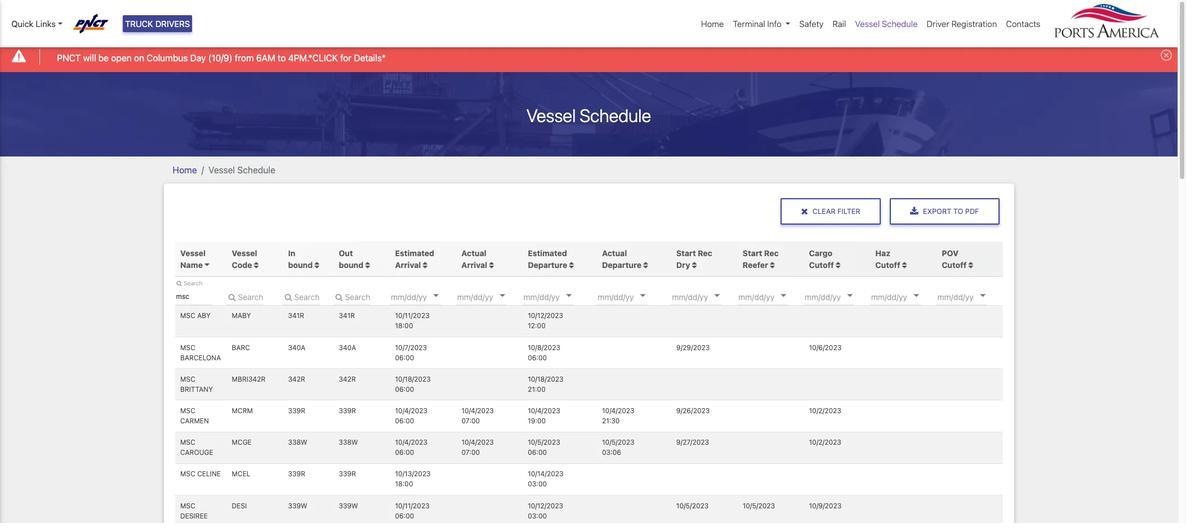 Task type: vqa. For each thing, say whether or not it's contained in the screenshot.


Task type: describe. For each thing, give the bounding box(es) containing it.
1 mm/dd/yy field from the left
[[390, 288, 457, 305]]

06:00 for 338w
[[395, 449, 414, 457]]

actual departure
[[602, 248, 642, 270]]

1 338w from the left
[[288, 438, 307, 447]]

truck drivers link
[[123, 15, 192, 32]]

10/18/2023 for 21:00
[[528, 375, 564, 384]]

03:00 for 10/12/2023 03:00
[[528, 512, 547, 520]]

msc for msc brittany
[[180, 375, 195, 384]]

desiree
[[180, 512, 208, 520]]

1 341r from the left
[[288, 312, 304, 320]]

06:00 for 339w
[[395, 512, 414, 520]]

rail
[[833, 19, 846, 29]]

terminal
[[733, 19, 766, 29]]

2 338w from the left
[[339, 438, 358, 447]]

10/13/2023
[[395, 470, 431, 479]]

1 horizontal spatial vessel schedule
[[527, 105, 651, 126]]

actual arrival
[[462, 248, 487, 270]]

close image
[[1161, 50, 1173, 61]]

06:00 for 342r
[[395, 385, 414, 394]]

6am
[[256, 53, 275, 63]]

9/29/2023
[[677, 344, 710, 352]]

12:00
[[528, 322, 546, 330]]

driver
[[927, 19, 950, 29]]

21:00
[[528, 385, 546, 394]]

msc desiree
[[180, 502, 208, 520]]

10/8/2023
[[528, 344, 561, 352]]

estimated arrival
[[395, 248, 435, 270]]

vessel name
[[180, 248, 206, 270]]

quick
[[11, 19, 33, 29]]

06:00 inside '10/5/2023 06:00'
[[528, 449, 547, 457]]

truck
[[125, 19, 153, 29]]

0 vertical spatial vessel schedule
[[855, 19, 918, 29]]

carmen
[[180, 417, 209, 425]]

msc brittany
[[180, 375, 213, 394]]

18:00 for 10/11/2023 18:00
[[395, 322, 413, 330]]

4pm.*click
[[288, 53, 338, 63]]

driver registration link
[[923, 13, 1002, 35]]

vessel schedule link
[[851, 13, 923, 35]]

code
[[232, 260, 252, 270]]

10/13/2023 18:00
[[395, 470, 431, 489]]

haz
[[876, 248, 891, 258]]

10/18/2023 21:00
[[528, 375, 564, 394]]

estimated for arrival
[[395, 248, 435, 258]]

0 vertical spatial home
[[701, 19, 724, 29]]

10/12/2023 for 12:00
[[528, 312, 563, 320]]

2 mm/dd/yy field from the left
[[456, 288, 524, 305]]

10/5/2023 06:00
[[528, 438, 560, 457]]

mcge
[[232, 438, 252, 447]]

10/4/2023 19:00
[[528, 407, 560, 425]]

10/11/2023 18:00
[[395, 312, 430, 330]]

day
[[190, 53, 206, 63]]

07:00 for 10/5/2023 06:00
[[462, 449, 480, 457]]

10/12/2023 for 03:00
[[528, 502, 563, 510]]

3 mm/dd/yy field from the left
[[523, 288, 590, 305]]

msc for msc aby
[[180, 312, 195, 320]]

06:00 inside 10/8/2023 06:00
[[528, 354, 547, 362]]

mcrm
[[232, 407, 253, 415]]

details*
[[354, 53, 386, 63]]

rail link
[[828, 13, 851, 35]]

0 horizontal spatial home link
[[173, 165, 197, 175]]

terminal info
[[733, 19, 782, 29]]

cutoff for cargo
[[809, 260, 834, 270]]

3 open calendar image from the left
[[781, 295, 787, 297]]

pnct
[[57, 53, 81, 63]]

18:00 for 10/13/2023 18:00
[[395, 480, 413, 489]]

maby
[[232, 312, 251, 320]]

msc for msc barcelona
[[180, 344, 195, 352]]

vessel code
[[232, 248, 257, 270]]

msc for msc desiree
[[180, 502, 195, 510]]

07:00 for 10/4/2023 19:00
[[462, 417, 480, 425]]

desi
[[232, 502, 247, 510]]

will
[[83, 53, 96, 63]]

clear
[[813, 207, 836, 216]]

cargo cutoff
[[809, 248, 834, 270]]

out bound
[[339, 248, 366, 270]]

msc barcelona
[[180, 344, 221, 362]]

10/6/2023
[[809, 344, 842, 352]]

start rec reefer
[[743, 248, 779, 270]]

mcel
[[232, 470, 250, 479]]

aby
[[197, 312, 211, 320]]

barc
[[232, 344, 250, 352]]

departure for estimated
[[528, 260, 568, 270]]

safety
[[800, 19, 824, 29]]

arrival for estimated arrival
[[395, 260, 421, 270]]

9/26/2023
[[677, 407, 710, 415]]

open calendar image for fourth mm/dd/yy field
[[640, 295, 646, 297]]

06:00 for 339r
[[395, 417, 414, 425]]

be
[[98, 53, 109, 63]]

1 339w from the left
[[288, 502, 307, 510]]

name
[[180, 260, 203, 270]]

10/12/2023 03:00
[[528, 502, 563, 520]]

bound for out
[[339, 260, 364, 270]]

dry
[[677, 260, 690, 270]]

0 horizontal spatial home
[[173, 165, 197, 175]]

10/18/2023 for 06:00
[[395, 375, 431, 384]]

10/14/2023 03:00
[[528, 470, 564, 489]]

19:00
[[528, 417, 546, 425]]

10/7/2023 06:00
[[395, 344, 427, 362]]

cutoff for pov
[[942, 260, 967, 270]]

msc for msc celine
[[180, 470, 195, 479]]

10/9/2023
[[809, 502, 842, 510]]

clear filter
[[813, 207, 861, 216]]

on
[[134, 53, 144, 63]]

1 340a from the left
[[288, 344, 306, 352]]

brittany
[[180, 385, 213, 394]]

rec for start rec reefer
[[765, 248, 779, 258]]

reefer
[[743, 260, 769, 270]]

2 341r from the left
[[339, 312, 355, 320]]

1 342r from the left
[[288, 375, 305, 384]]

mbri342r
[[232, 375, 266, 384]]

open
[[111, 53, 132, 63]]

03:06
[[602, 449, 621, 457]]

1 horizontal spatial schedule
[[580, 105, 651, 126]]

cutoff for haz
[[876, 260, 901, 270]]

contacts
[[1006, 19, 1041, 29]]

start for dry
[[677, 248, 696, 258]]



Task type: locate. For each thing, give the bounding box(es) containing it.
1 vertical spatial 10/4/2023 07:00
[[462, 438, 494, 457]]

start up reefer at right
[[743, 248, 763, 258]]

haz cutoff
[[876, 248, 901, 270]]

10/12/2023 down 10/14/2023 03:00
[[528, 502, 563, 510]]

10/11/2023
[[395, 312, 430, 320], [395, 502, 430, 510]]

rec inside start rec dry
[[698, 248, 713, 258]]

10/4/2023 06:00
[[395, 407, 428, 425], [395, 438, 428, 457]]

msc up carouge
[[180, 438, 195, 447]]

5 msc from the top
[[180, 438, 195, 447]]

2 rec from the left
[[765, 248, 779, 258]]

06:00 inside 10/18/2023 06:00
[[395, 385, 414, 394]]

1 bound from the left
[[288, 260, 313, 270]]

3 cutoff from the left
[[942, 260, 967, 270]]

10/11/2023 down 10/13/2023 18:00
[[395, 502, 430, 510]]

vessel schedule
[[855, 19, 918, 29], [527, 105, 651, 126], [209, 165, 276, 175]]

msc inside msc brittany
[[180, 375, 195, 384]]

msc inside msc carouge
[[180, 438, 195, 447]]

2 10/4/2023 06:00 from the top
[[395, 438, 428, 457]]

msc up brittany
[[180, 375, 195, 384]]

0 vertical spatial home link
[[697, 13, 729, 35]]

1 horizontal spatial 342r
[[339, 375, 356, 384]]

0 horizontal spatial cutoff
[[809, 260, 834, 270]]

10/12/2023
[[528, 312, 563, 320], [528, 502, 563, 510]]

4 mm/dd/yy field from the left
[[597, 288, 665, 305]]

None field
[[175, 288, 212, 305], [226, 288, 264, 305], [283, 288, 320, 305], [334, 288, 371, 305], [175, 288, 212, 305], [226, 288, 264, 305], [283, 288, 320, 305], [334, 288, 371, 305]]

rec left the start rec reefer
[[698, 248, 713, 258]]

0 horizontal spatial 10/18/2023
[[395, 375, 431, 384]]

06:00 down 10/18/2023 06:00
[[395, 417, 414, 425]]

bound for in
[[288, 260, 313, 270]]

rec up reefer at right
[[765, 248, 779, 258]]

0 vertical spatial schedule
[[882, 19, 918, 29]]

3 msc from the top
[[180, 375, 195, 384]]

10/11/2023 for 18:00
[[395, 312, 430, 320]]

0 vertical spatial 10/11/2023
[[395, 312, 430, 320]]

from
[[235, 53, 254, 63]]

18:00 inside 10/11/2023 18:00
[[395, 322, 413, 330]]

msc left aby
[[180, 312, 195, 320]]

1 horizontal spatial 340a
[[339, 344, 356, 352]]

pnct will be open on columbus day (10/9) from 6am to 4pm.*click for details* link
[[57, 51, 386, 65]]

06:00 for 340a
[[395, 354, 414, 362]]

1 vertical spatial 10/2/2023
[[809, 438, 842, 447]]

1 07:00 from the top
[[462, 417, 480, 425]]

0 horizontal spatial 341r
[[288, 312, 304, 320]]

1 arrival from the left
[[395, 260, 421, 270]]

0 vertical spatial 10/4/2023 07:00
[[462, 407, 494, 425]]

1 horizontal spatial 10/18/2023
[[528, 375, 564, 384]]

mm/dd/yy field down reefer at right
[[738, 288, 805, 305]]

1 vertical spatial vessel schedule
[[527, 105, 651, 126]]

1 10/4/2023 07:00 from the top
[[462, 407, 494, 425]]

info
[[768, 19, 782, 29]]

mm/dd/yy field up 10/11/2023 18:00 on the bottom left
[[390, 288, 457, 305]]

6 mm/dd/yy field from the left
[[738, 288, 805, 305]]

7 msc from the top
[[180, 502, 195, 510]]

2 10/12/2023 from the top
[[528, 502, 563, 510]]

2 bound from the left
[[339, 260, 364, 270]]

1 vertical spatial 10/4/2023 06:00
[[395, 438, 428, 457]]

bound inside "in bound"
[[288, 260, 313, 270]]

10/18/2023 up 21:00
[[528, 375, 564, 384]]

18:00 up 10/7/2023
[[395, 322, 413, 330]]

0 vertical spatial 18:00
[[395, 322, 413, 330]]

actual inside actual arrival
[[462, 248, 487, 258]]

1 open calendar image from the left
[[433, 295, 439, 297]]

1 estimated from the left
[[395, 248, 435, 258]]

terminal info link
[[729, 13, 795, 35]]

18:00 down 10/13/2023 on the bottom left
[[395, 480, 413, 489]]

start inside the start rec reefer
[[743, 248, 763, 258]]

open calendar image
[[433, 295, 439, 297], [715, 295, 720, 297], [781, 295, 787, 297]]

home
[[701, 19, 724, 29], [173, 165, 197, 175]]

10/7/2023
[[395, 344, 427, 352]]

rec for start rec dry
[[698, 248, 713, 258]]

1 horizontal spatial rec
[[765, 248, 779, 258]]

1 horizontal spatial open calendar image
[[715, 295, 720, 297]]

2 horizontal spatial vessel schedule
[[855, 19, 918, 29]]

0 vertical spatial 03:00
[[528, 480, 547, 489]]

out
[[339, 248, 353, 258]]

1 horizontal spatial cutoff
[[876, 260, 901, 270]]

bound
[[288, 260, 313, 270], [339, 260, 364, 270]]

msc for msc carmen
[[180, 407, 195, 415]]

0 horizontal spatial bound
[[288, 260, 313, 270]]

departure for actual
[[602, 260, 642, 270]]

0 horizontal spatial vessel schedule
[[209, 165, 276, 175]]

1 horizontal spatial home
[[701, 19, 724, 29]]

msc up desiree
[[180, 502, 195, 510]]

driver registration
[[927, 19, 997, 29]]

5 mm/dd/yy field from the left
[[671, 288, 739, 305]]

estimated for departure
[[528, 248, 567, 258]]

10/12/2023 up 12:00
[[528, 312, 563, 320]]

safety link
[[795, 13, 828, 35]]

10/2/2023 for 9/27/2023
[[809, 438, 842, 447]]

10/12/2023 12:00
[[528, 312, 563, 330]]

1 vertical spatial 10/11/2023
[[395, 502, 430, 510]]

0 vertical spatial 10/12/2023
[[528, 312, 563, 320]]

2 03:00 from the top
[[528, 512, 547, 520]]

1 actual from the left
[[462, 248, 487, 258]]

in bound
[[288, 248, 315, 270]]

estimated departure
[[528, 248, 568, 270]]

0 vertical spatial 10/2/2023
[[809, 407, 842, 415]]

msc for msc carouge
[[180, 438, 195, 447]]

quick links link
[[11, 17, 62, 30]]

10/4/2023 07:00 for 10/4/2023
[[462, 407, 494, 425]]

1 open calendar image from the left
[[500, 295, 505, 297]]

3 open calendar image from the left
[[640, 295, 646, 297]]

1 start from the left
[[677, 248, 696, 258]]

2 10/2/2023 from the top
[[809, 438, 842, 447]]

celine
[[197, 470, 221, 479]]

1 10/18/2023 from the left
[[395, 375, 431, 384]]

1 vertical spatial 07:00
[[462, 449, 480, 457]]

truck drivers
[[125, 19, 190, 29]]

2 horizontal spatial schedule
[[882, 19, 918, 29]]

10/14/2023
[[528, 470, 564, 479]]

mm/dd/yy field
[[390, 288, 457, 305], [456, 288, 524, 305], [523, 288, 590, 305], [597, 288, 665, 305], [671, 288, 739, 305], [738, 288, 805, 305]]

0 horizontal spatial schedule
[[237, 165, 276, 175]]

10/4/2023 21:30
[[602, 407, 635, 425]]

links
[[36, 19, 56, 29]]

03:00 for 10/14/2023 03:00
[[528, 480, 547, 489]]

0 horizontal spatial 338w
[[288, 438, 307, 447]]

0 vertical spatial 07:00
[[462, 417, 480, 425]]

10/4/2023 06:00 for 338w
[[395, 438, 428, 457]]

2 arrival from the left
[[462, 260, 487, 270]]

2 horizontal spatial open calendar image
[[781, 295, 787, 297]]

start inside start rec dry
[[677, 248, 696, 258]]

home link
[[697, 13, 729, 35], [173, 165, 197, 175]]

open calendar image for fourth mm/dd/yy field from the right
[[566, 295, 572, 297]]

mm/dd/yy field down actual arrival
[[456, 288, 524, 305]]

9/27/2023
[[677, 438, 709, 447]]

0 horizontal spatial 340a
[[288, 344, 306, 352]]

start rec dry
[[677, 248, 713, 270]]

10/4/2023 07:00 for 10/5/2023
[[462, 438, 494, 457]]

open calendar image for second mm/dd/yy field
[[500, 295, 505, 297]]

18:00
[[395, 322, 413, 330], [395, 480, 413, 489]]

0 horizontal spatial 339w
[[288, 502, 307, 510]]

contacts link
[[1002, 13, 1045, 35]]

0 horizontal spatial departure
[[528, 260, 568, 270]]

342r
[[288, 375, 305, 384], [339, 375, 356, 384]]

18:00 inside 10/13/2023 18:00
[[395, 480, 413, 489]]

start up dry
[[677, 248, 696, 258]]

2 cutoff from the left
[[876, 260, 901, 270]]

2 10/11/2023 from the top
[[395, 502, 430, 510]]

2 departure from the left
[[602, 260, 642, 270]]

2 342r from the left
[[339, 375, 356, 384]]

1 horizontal spatial departure
[[602, 260, 642, 270]]

339w
[[288, 502, 307, 510], [339, 502, 358, 510]]

06:00 down 10/7/2023 06:00
[[395, 385, 414, 394]]

10/2/2023 for 9/26/2023
[[809, 407, 842, 415]]

1 03:00 from the top
[[528, 480, 547, 489]]

1 rec from the left
[[698, 248, 713, 258]]

10/5/2023
[[528, 438, 560, 447], [602, 438, 635, 447], [677, 502, 709, 510], [743, 502, 775, 510]]

06:00 up the 10/14/2023
[[528, 449, 547, 457]]

1 horizontal spatial start
[[743, 248, 763, 258]]

1 vertical spatial 18:00
[[395, 480, 413, 489]]

start for reefer
[[743, 248, 763, 258]]

cargo
[[809, 248, 833, 258]]

msc left celine in the left of the page
[[180, 470, 195, 479]]

msc aby
[[180, 312, 211, 320]]

1 horizontal spatial 338w
[[339, 438, 358, 447]]

1 horizontal spatial arrival
[[462, 260, 487, 270]]

mm/dd/yy field down 'actual departure'
[[597, 288, 665, 305]]

cutoff down haz
[[876, 260, 901, 270]]

10/5/2023 03:06
[[602, 438, 635, 457]]

bound down 'out'
[[339, 260, 364, 270]]

1 vertical spatial 10/12/2023
[[528, 502, 563, 510]]

1 vertical spatial home
[[173, 165, 197, 175]]

1 10/11/2023 from the top
[[395, 312, 430, 320]]

2 340a from the left
[[339, 344, 356, 352]]

pnct will be open on columbus day (10/9) from 6am to 4pm.*click for details*
[[57, 53, 386, 63]]

open calendar image
[[500, 295, 505, 297], [566, 295, 572, 297], [640, 295, 646, 297]]

clear filter button
[[781, 198, 881, 225]]

06:00
[[395, 354, 414, 362], [528, 354, 547, 362], [395, 385, 414, 394], [395, 417, 414, 425], [395, 449, 414, 457], [528, 449, 547, 457], [395, 512, 414, 520]]

2 horizontal spatial open calendar image
[[640, 295, 646, 297]]

pnct will be open on columbus day (10/9) from 6am to 4pm.*click for details* alert
[[0, 41, 1178, 72]]

bound inside 'out bound'
[[339, 260, 364, 270]]

estimated inside estimated departure
[[528, 248, 567, 258]]

1 msc from the top
[[180, 312, 195, 320]]

1 horizontal spatial home link
[[697, 13, 729, 35]]

10/4/2023 06:00 up 10/13/2023 on the bottom left
[[395, 438, 428, 457]]

columbus
[[147, 53, 188, 63]]

06:00 inside 10/11/2023 06:00
[[395, 512, 414, 520]]

msc celine
[[180, 470, 221, 479]]

estimated
[[395, 248, 435, 258], [528, 248, 567, 258]]

0 vertical spatial 10/4/2023 06:00
[[395, 407, 428, 425]]

2 10/4/2023 07:00 from the top
[[462, 438, 494, 457]]

1 10/12/2023 from the top
[[528, 312, 563, 320]]

(10/9)
[[208, 53, 233, 63]]

2 10/18/2023 from the left
[[528, 375, 564, 384]]

06:00 down 10/7/2023
[[395, 354, 414, 362]]

filter
[[838, 207, 861, 216]]

06:00 down 10/13/2023 18:00
[[395, 512, 414, 520]]

0 horizontal spatial actual
[[462, 248, 487, 258]]

1 vertical spatial schedule
[[580, 105, 651, 126]]

2 open calendar image from the left
[[715, 295, 720, 297]]

schedule
[[882, 19, 918, 29], [580, 105, 651, 126], [237, 165, 276, 175]]

0 horizontal spatial open calendar image
[[433, 295, 439, 297]]

actual inside 'actual departure'
[[602, 248, 627, 258]]

10/18/2023 down 10/7/2023 06:00
[[395, 375, 431, 384]]

06:00 up 10/13/2023 on the bottom left
[[395, 449, 414, 457]]

1 horizontal spatial 339w
[[339, 502, 358, 510]]

10/18/2023 06:00
[[395, 375, 431, 394]]

2 start from the left
[[743, 248, 763, 258]]

arrival for actual arrival
[[462, 260, 487, 270]]

cutoff down pov on the top of page
[[942, 260, 967, 270]]

1 cutoff from the left
[[809, 260, 834, 270]]

0 horizontal spatial arrival
[[395, 260, 421, 270]]

download image
[[911, 207, 919, 216]]

10/11/2023 up 10/7/2023
[[395, 312, 430, 320]]

2 vertical spatial vessel schedule
[[209, 165, 276, 175]]

actual for actual arrival
[[462, 248, 487, 258]]

03:00 down the 10/14/2023
[[528, 480, 547, 489]]

2 07:00 from the top
[[462, 449, 480, 457]]

2 18:00 from the top
[[395, 480, 413, 489]]

10/4/2023 06:00 for 339r
[[395, 407, 428, 425]]

msc up barcelona
[[180, 344, 195, 352]]

1 10/4/2023 06:00 from the top
[[395, 407, 428, 425]]

1 horizontal spatial estimated
[[528, 248, 567, 258]]

arrival inside estimated arrival
[[395, 260, 421, 270]]

bound down in
[[288, 260, 313, 270]]

msc inside 'msc desiree'
[[180, 502, 195, 510]]

340a
[[288, 344, 306, 352], [339, 344, 356, 352]]

0 horizontal spatial start
[[677, 248, 696, 258]]

mm/dd/yy field down dry
[[671, 288, 739, 305]]

03:00 down 10/14/2023 03:00
[[528, 512, 547, 520]]

06:00 down 10/8/2023
[[528, 354, 547, 362]]

pov
[[942, 248, 959, 258]]

07:00
[[462, 417, 480, 425], [462, 449, 480, 457]]

msc carmen
[[180, 407, 209, 425]]

338w
[[288, 438, 307, 447], [339, 438, 358, 447]]

0 horizontal spatial rec
[[698, 248, 713, 258]]

03:00
[[528, 480, 547, 489], [528, 512, 547, 520]]

10/11/2023 for 06:00
[[395, 502, 430, 510]]

1 18:00 from the top
[[395, 322, 413, 330]]

cutoff down cargo
[[809, 260, 834, 270]]

to
[[278, 53, 286, 63]]

4 msc from the top
[[180, 407, 195, 415]]

1 10/2/2023 from the top
[[809, 407, 842, 415]]

1 horizontal spatial actual
[[602, 248, 627, 258]]

in
[[288, 248, 296, 258]]

1 departure from the left
[[528, 260, 568, 270]]

2 open calendar image from the left
[[566, 295, 572, 297]]

quick links
[[11, 19, 56, 29]]

msc up carmen
[[180, 407, 195, 415]]

barcelona
[[180, 354, 221, 362]]

1 horizontal spatial bound
[[339, 260, 364, 270]]

msc carouge
[[180, 438, 213, 457]]

actual for actual departure
[[602, 248, 627, 258]]

mm/dd/yy field up 10/12/2023 12:00
[[523, 288, 590, 305]]

1 horizontal spatial open calendar image
[[566, 295, 572, 297]]

2 vertical spatial schedule
[[237, 165, 276, 175]]

0 horizontal spatial 342r
[[288, 375, 305, 384]]

2 estimated from the left
[[528, 248, 567, 258]]

0 horizontal spatial estimated
[[395, 248, 435, 258]]

pov cutoff
[[942, 248, 967, 270]]

6 msc from the top
[[180, 470, 195, 479]]

21:30
[[602, 417, 620, 425]]

2 actual from the left
[[602, 248, 627, 258]]

06:00 inside 10/7/2023 06:00
[[395, 354, 414, 362]]

1 horizontal spatial 341r
[[339, 312, 355, 320]]

1 vertical spatial 03:00
[[528, 512, 547, 520]]

2 horizontal spatial cutoff
[[942, 260, 967, 270]]

registration
[[952, 19, 997, 29]]

msc inside msc carmen
[[180, 407, 195, 415]]

0 horizontal spatial open calendar image
[[500, 295, 505, 297]]

10/8/2023 06:00
[[528, 344, 561, 362]]

close image
[[801, 207, 808, 216]]

1 vertical spatial home link
[[173, 165, 197, 175]]

10/4/2023 06:00 down 10/18/2023 06:00
[[395, 407, 428, 425]]

msc inside msc barcelona
[[180, 344, 195, 352]]

03:00 inside 10/14/2023 03:00
[[528, 480, 547, 489]]

2 msc from the top
[[180, 344, 195, 352]]

03:00 inside the 10/12/2023 03:00
[[528, 512, 547, 520]]

rec inside the start rec reefer
[[765, 248, 779, 258]]

arrival
[[395, 260, 421, 270], [462, 260, 487, 270]]

2 339w from the left
[[339, 502, 358, 510]]



